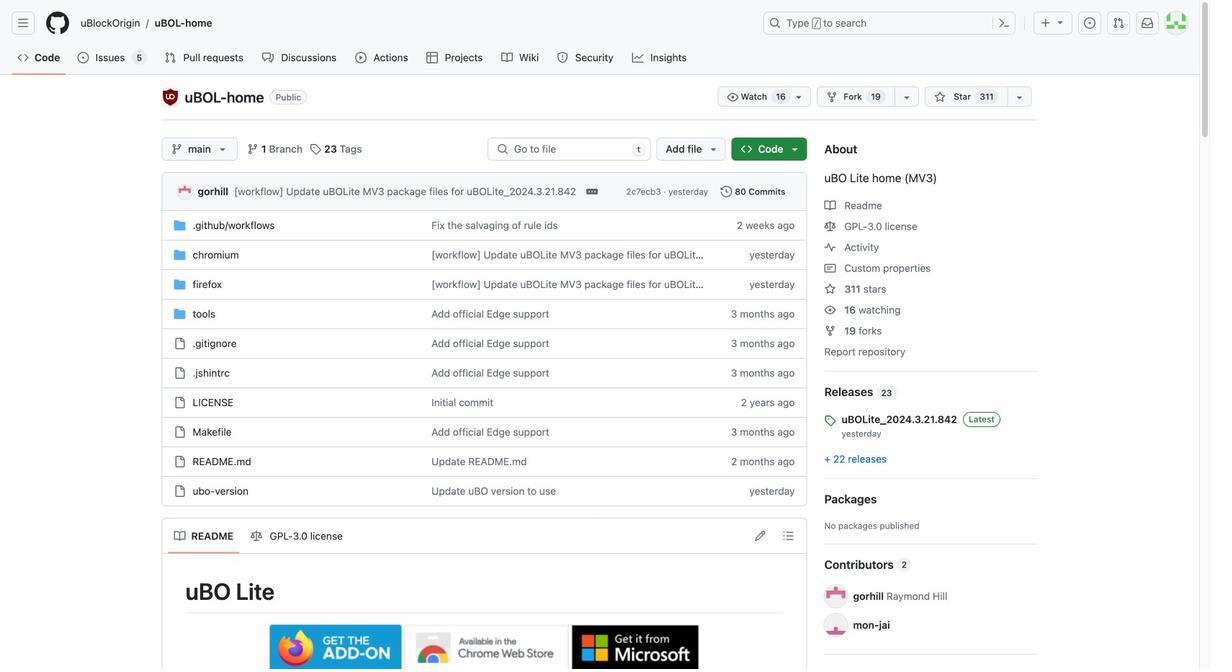 Task type: vqa. For each thing, say whether or not it's contained in the screenshot.
bottom book image
yes



Task type: locate. For each thing, give the bounding box(es) containing it.
see your forks of this repository image
[[901, 91, 913, 103]]

triangle down image
[[1055, 16, 1066, 28], [217, 143, 228, 155], [708, 143, 719, 155], [789, 143, 801, 155]]

get ublock origin lite for microsoft edge image
[[572, 625, 699, 669]]

star image
[[934, 91, 946, 103]]

1 vertical spatial law image
[[251, 531, 262, 542]]

@mon jai image
[[824, 614, 848, 637]]

edit file image
[[755, 530, 766, 542]]

search image
[[497, 143, 508, 155]]

1 horizontal spatial law image
[[824, 221, 836, 232]]

2 git branch image from the left
[[247, 143, 259, 155]]

1 vertical spatial issue opened image
[[77, 52, 89, 63]]

0 horizontal spatial git pull request image
[[164, 52, 176, 63]]

@gorhill image
[[824, 585, 848, 608]]

notifications image
[[1142, 17, 1153, 29]]

code image
[[17, 52, 29, 63], [741, 143, 753, 155]]

0 horizontal spatial git branch image
[[171, 143, 183, 155]]

directory image
[[174, 308, 185, 320]]

law image
[[824, 221, 836, 232], [251, 531, 262, 542]]

0 vertical spatial directory image
[[174, 220, 185, 231]]

1 horizontal spatial code image
[[741, 143, 753, 155]]

issue opened image
[[1084, 17, 1096, 29], [77, 52, 89, 63]]

outline image
[[783, 530, 794, 542]]

0 vertical spatial book image
[[501, 52, 513, 63]]

git pull request image
[[1113, 17, 1124, 29], [164, 52, 176, 63]]

directory image
[[174, 220, 185, 231], [174, 249, 185, 261], [174, 279, 185, 290]]

1 horizontal spatial tag image
[[824, 415, 836, 426]]

0 vertical spatial git pull request image
[[1113, 17, 1124, 29]]

note image
[[824, 263, 836, 274]]

0 vertical spatial law image
[[824, 221, 836, 232]]

book image
[[501, 52, 513, 63], [824, 200, 836, 211]]

git pull request image left notifications icon
[[1113, 17, 1124, 29]]

repo forked image
[[824, 325, 836, 337]]

1 horizontal spatial book image
[[824, 200, 836, 211]]

eye image
[[727, 91, 739, 103], [824, 304, 836, 316]]

0 vertical spatial issue opened image
[[1084, 17, 1096, 29]]

git pull request image up owner avatar at the top of the page
[[164, 52, 176, 63]]

shield image
[[557, 52, 568, 63]]

0 horizontal spatial law image
[[251, 531, 262, 542]]

book image left shield image
[[501, 52, 513, 63]]

1 horizontal spatial git pull request image
[[1113, 17, 1124, 29]]

list
[[75, 12, 755, 35], [168, 525, 350, 548]]

1 vertical spatial directory image
[[174, 249, 185, 261]]

git pull request image for the leftmost issue opened icon
[[164, 52, 176, 63]]

1 horizontal spatial git branch image
[[247, 143, 259, 155]]

0 horizontal spatial code image
[[17, 52, 29, 63]]

star image
[[824, 283, 836, 295]]

git branch image
[[171, 143, 183, 155], [247, 143, 259, 155]]

book image up pulse image
[[824, 200, 836, 211]]

0 vertical spatial eye image
[[727, 91, 739, 103]]

tag image
[[310, 143, 321, 155], [824, 415, 836, 426]]

git pull request image for issue opened icon to the right
[[1113, 17, 1124, 29]]

1 vertical spatial eye image
[[824, 304, 836, 316]]

0 horizontal spatial tag image
[[310, 143, 321, 155]]

owner avatar image
[[162, 89, 179, 106]]

1 vertical spatial code image
[[741, 143, 753, 155]]

2 vertical spatial directory image
[[174, 279, 185, 290]]

1 vertical spatial book image
[[824, 200, 836, 211]]

0 horizontal spatial eye image
[[727, 91, 739, 103]]

0 vertical spatial tag image
[[310, 143, 321, 155]]

pulse image
[[824, 242, 836, 253]]

book image
[[174, 531, 185, 542]]

1 vertical spatial git pull request image
[[164, 52, 176, 63]]



Task type: describe. For each thing, give the bounding box(es) containing it.
play image
[[355, 52, 367, 63]]

1 vertical spatial list
[[168, 525, 350, 548]]

command palette image
[[998, 17, 1010, 29]]

0 vertical spatial code image
[[17, 52, 29, 63]]

repo forked image
[[826, 91, 838, 103]]

311 users starred this repository element
[[975, 89, 999, 104]]

0 horizontal spatial issue opened image
[[77, 52, 89, 63]]

graph image
[[632, 52, 644, 63]]

3 directory image from the top
[[174, 279, 185, 290]]

table image
[[427, 52, 438, 63]]

1 directory image from the top
[[174, 220, 185, 231]]

2 directory image from the top
[[174, 249, 185, 261]]

add this repository to a list image
[[1014, 91, 1025, 103]]

plus image
[[1040, 17, 1052, 29]]

get ubo lite for firefox image
[[270, 625, 401, 669]]

history image
[[721, 186, 732, 197]]

1 git branch image from the left
[[171, 143, 183, 155]]

1 vertical spatial tag image
[[824, 415, 836, 426]]

0 vertical spatial list
[[75, 12, 755, 35]]

comment discussion image
[[262, 52, 274, 63]]

gorhill image
[[178, 185, 192, 199]]

1 horizontal spatial issue opened image
[[1084, 17, 1096, 29]]

0 horizontal spatial book image
[[501, 52, 513, 63]]

get ubo lite for chromium image
[[404, 625, 569, 669]]

1 horizontal spatial eye image
[[824, 304, 836, 316]]

homepage image
[[46, 12, 69, 35]]



